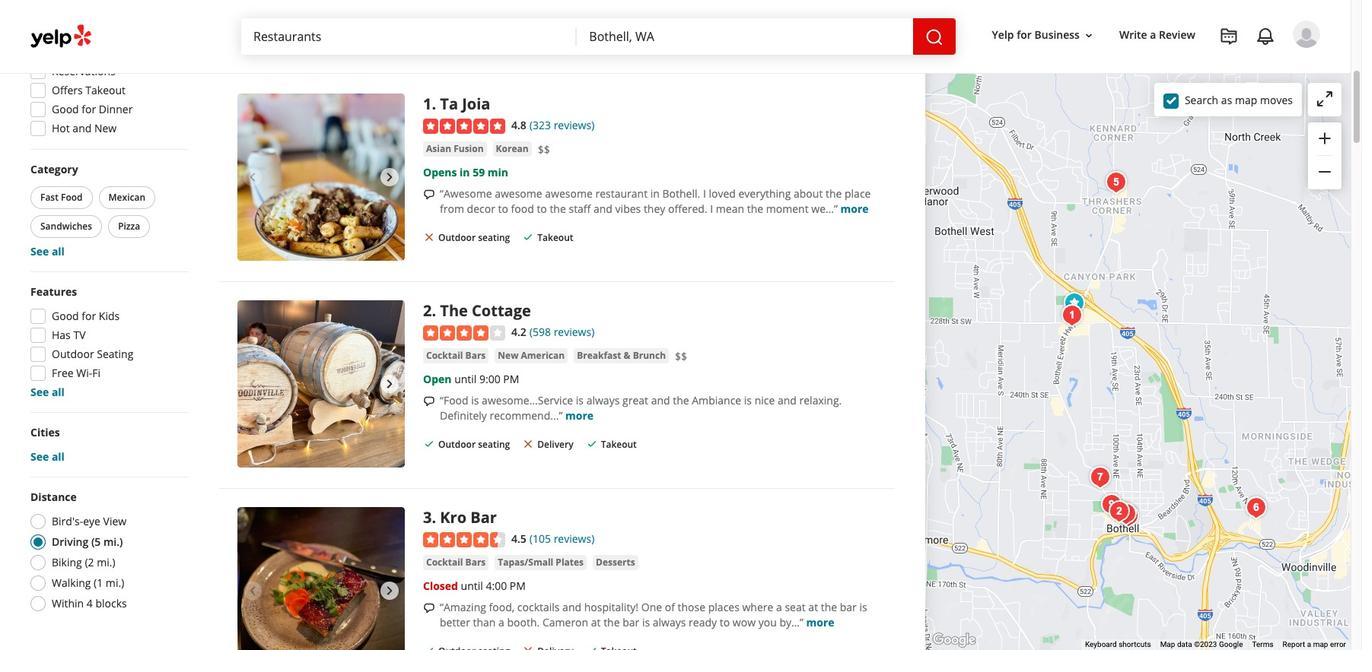 Task type: describe. For each thing, give the bounding box(es) containing it.
slideshow element for 3
[[237, 508, 405, 651]]

2
[[423, 301, 432, 321]]

desserts
[[596, 556, 635, 569]]

map
[[1160, 641, 1175, 649]]

see all for features
[[30, 385, 65, 400]]

(598 reviews) link
[[530, 324, 595, 341]]

bay leaf bar & grill image
[[1096, 490, 1127, 520]]

more for bar
[[806, 616, 834, 630]]

1 vertical spatial delivery
[[85, 45, 126, 59]]

cocktail bars button for tapas/small
[[423, 556, 489, 571]]

cocktails
[[517, 601, 560, 615]]

4.5 link
[[511, 531, 526, 547]]

a right report
[[1307, 641, 1311, 649]]

1 outdoor seating from the top
[[438, 4, 510, 17]]

good for good for dinner
[[52, 102, 79, 116]]

asian
[[426, 142, 451, 155]]

9:00
[[479, 372, 500, 387]]

the left staff
[[550, 202, 566, 216]]

1 horizontal spatial in
[[460, 165, 470, 180]]

expand map image
[[1316, 90, 1334, 108]]

seating for joia
[[478, 231, 510, 244]]

definitely
[[440, 409, 487, 423]]

bothell,
[[380, 51, 426, 69]]

fast food button
[[30, 186, 92, 209]]

the down the hospitality!
[[604, 616, 620, 630]]

ta
[[440, 94, 458, 115]]

next image for 1 . ta joia
[[380, 169, 399, 187]]

zoom out image
[[1316, 163, 1334, 181]]

is up definitely
[[471, 394, 479, 408]]

sandwiches
[[40, 220, 92, 233]]

0 horizontal spatial at
[[591, 616, 601, 630]]

16 chevron down v2 image
[[1083, 29, 1095, 42]]

cocktail bars for tapas/small plates
[[426, 556, 486, 569]]

cocktail for new american
[[426, 349, 463, 362]]

is down one
[[642, 616, 650, 630]]

. for 3
[[432, 508, 436, 528]]

restaurant
[[595, 187, 648, 201]]

bird's-
[[52, 514, 83, 529]]

from
[[440, 202, 464, 216]]

tapas/small plates link
[[495, 556, 587, 571]]

cocktail bars link for new
[[423, 349, 489, 364]]

and inside "awesome awesome awesome restaurant in bothell.  i loved everything about the place from decor to food to the staff and vibes they offered. i mean the moment we…"
[[594, 202, 613, 216]]

notifications image
[[1256, 27, 1275, 46]]

map for moves
[[1235, 92, 1257, 107]]

0 vertical spatial i
[[703, 187, 706, 201]]

asian fusion
[[426, 142, 484, 155]]

seat
[[785, 601, 806, 615]]

yelp
[[992, 28, 1014, 42]]

cocktail for tapas/small plates
[[426, 556, 463, 569]]

cottage
[[472, 301, 531, 321]]

Near text field
[[589, 28, 901, 45]]

good for kids
[[52, 309, 120, 323]]

1 vertical spatial 16 checkmark v2 image
[[423, 645, 435, 651]]

search as map moves
[[1185, 92, 1293, 107]]

closed
[[423, 579, 458, 594]]

kids
[[99, 309, 120, 323]]

new american button
[[495, 349, 568, 364]]

breakfast & brunch button
[[574, 349, 669, 364]]

previous image
[[244, 376, 262, 394]]

everything
[[739, 187, 791, 201]]

is right seat
[[859, 601, 867, 615]]

until for kro
[[461, 579, 483, 594]]

hot
[[52, 121, 70, 135]]

has
[[52, 328, 71, 342]]

offers takeout
[[52, 83, 126, 97]]

closed until 4:00 pm
[[423, 579, 526, 594]]

all for category
[[52, 244, 65, 259]]

loved
[[709, 187, 736, 201]]

the inside "food is awesome...service is always great and the ambiance is nice and relaxing. definitely recommend..."
[[673, 394, 689, 408]]

1 horizontal spatial to
[[537, 202, 547, 216]]

3 . kro bar
[[423, 508, 497, 528]]

is left nice
[[744, 394, 752, 408]]

min
[[488, 165, 508, 180]]

food
[[511, 202, 534, 216]]

cocktail bars for new american
[[426, 349, 486, 362]]

breakfast & brunch
[[577, 349, 666, 362]]

brunch
[[633, 349, 666, 362]]

booth.
[[507, 616, 540, 630]]

and right nice
[[778, 394, 797, 408]]

open for open now
[[52, 26, 79, 40]]

0 vertical spatial bar
[[840, 601, 857, 615]]

offers for offers delivery
[[52, 45, 83, 59]]

(323
[[530, 118, 551, 133]]

driving
[[52, 535, 88, 549]]

recommend..."
[[490, 409, 563, 423]]

american
[[521, 349, 565, 362]]

modoo banjeom image
[[1241, 493, 1271, 524]]

one
[[641, 601, 662, 615]]

(1
[[94, 576, 103, 591]]

reviews) for bar
[[554, 532, 595, 547]]

3 see all from the top
[[30, 450, 65, 464]]

places
[[708, 601, 740, 615]]

for for business
[[1017, 28, 1032, 42]]

moment
[[766, 202, 809, 216]]

write
[[1119, 28, 1147, 42]]

pm for bar
[[510, 579, 526, 594]]

a down food,
[[498, 616, 504, 630]]

none field near
[[589, 28, 901, 45]]

open until 9:00 pm
[[423, 372, 519, 387]]

awesome...service
[[482, 394, 573, 408]]

the
[[440, 301, 468, 321]]

in inside "awesome awesome awesome restaurant in bothell.  i loved everything about the place from decor to food to the staff and vibes they offered. i mean the moment we…"
[[650, 187, 660, 201]]

fast food
[[40, 191, 83, 204]]

mi.) for biking (2 mi.)
[[97, 555, 115, 570]]

(105 reviews)
[[530, 532, 595, 547]]

new american link
[[495, 349, 568, 364]]

more for cottage
[[565, 409, 594, 423]]

16 close v2 image up the find text field at the left top of the page
[[423, 4, 435, 16]]

1 awesome from the left
[[495, 187, 542, 201]]

better
[[440, 616, 470, 630]]

0 vertical spatial delivery
[[537, 4, 573, 17]]

all
[[219, 51, 235, 69]]

see for category
[[30, 244, 49, 259]]

all "restaurants" results in bothell, washington
[[219, 51, 504, 69]]

group containing cities
[[30, 425, 189, 465]]

tapas/small plates button
[[495, 556, 587, 571]]

has tv
[[52, 328, 86, 342]]

vibes
[[615, 202, 641, 216]]

all for features
[[52, 385, 65, 400]]

0 vertical spatial in
[[366, 51, 378, 69]]

"food is awesome...service is always great and the ambiance is nice and relaxing. definitely recommend..."
[[440, 394, 842, 423]]

bird's-eye view
[[52, 514, 126, 529]]

option group containing distance
[[26, 490, 189, 616]]

slideshow element for 1
[[237, 94, 405, 261]]

great
[[622, 394, 648, 408]]

sandwiches button
[[30, 215, 102, 238]]

map for error
[[1313, 641, 1328, 649]]

slideshow element for 2
[[237, 301, 405, 468]]

"restaurants"
[[237, 51, 320, 69]]

16 speech v2 image for 3
[[423, 603, 435, 615]]

(5
[[91, 535, 101, 549]]

0 horizontal spatial to
[[498, 202, 508, 216]]

biking
[[52, 555, 82, 570]]

3 see all button from the top
[[30, 450, 65, 464]]

1 seating from the top
[[478, 4, 510, 17]]

mi.) for driving (5 mi.)
[[103, 535, 123, 549]]

tv
[[73, 328, 86, 342]]

desserts button
[[593, 556, 638, 571]]

1 horizontal spatial i
[[710, 202, 713, 216]]

next image for 3 . kro bar
[[380, 582, 399, 601]]

outdoor down from
[[438, 231, 476, 244]]

always inside "food is awesome...service is always great and the ambiance is nice and relaxing. definitely recommend..."
[[586, 394, 620, 408]]

hospitality!
[[584, 601, 639, 615]]

the cottage image
[[1104, 497, 1134, 527]]

ambiance
[[692, 394, 741, 408]]

within 4 blocks
[[52, 597, 127, 611]]

bars for tapas/small plates
[[465, 556, 486, 569]]

plates
[[556, 556, 584, 569]]

3
[[423, 508, 432, 528]]

previous image for 1
[[244, 169, 262, 187]]

4.5 star rating image
[[423, 533, 505, 548]]

1 horizontal spatial 16 checkmark v2 image
[[586, 4, 598, 16]]

more link for kro bar
[[806, 616, 834, 630]]

zoom in image
[[1316, 129, 1334, 147]]

mexican button
[[99, 186, 155, 209]]

report a map error link
[[1283, 641, 1346, 649]]

desserts link
[[593, 556, 638, 571]]

see all for category
[[30, 244, 65, 259]]

the right seat
[[821, 601, 837, 615]]

about
[[794, 187, 823, 201]]



Task type: vqa. For each thing, say whether or not it's contained in the screenshot.
Settings to the top
no



Task type: locate. For each thing, give the bounding box(es) containing it.
to
[[498, 202, 508, 216], [537, 202, 547, 216], [720, 616, 730, 630]]

1 all from the top
[[52, 244, 65, 259]]

joia
[[462, 94, 490, 115]]

outdoor seating down decor
[[438, 231, 510, 244]]

1 vertical spatial see all button
[[30, 385, 65, 400]]

(323 reviews) link
[[530, 117, 595, 134]]

new american
[[498, 349, 565, 362]]

16 speech v2 image for 1
[[423, 189, 435, 201]]

2 vertical spatial next image
[[380, 582, 399, 601]]

cocktail bars down 4.5 star rating image
[[426, 556, 486, 569]]

2 vertical spatial all
[[52, 450, 65, 464]]

mio streetfood image
[[1085, 463, 1115, 493]]

0 horizontal spatial none field
[[253, 28, 565, 45]]

2 vertical spatial mi.)
[[106, 576, 124, 591]]

(598 reviews)
[[530, 325, 595, 340]]

group containing category
[[27, 162, 189, 259]]

3 see from the top
[[30, 450, 49, 464]]

2 cocktail bars button from the top
[[423, 556, 489, 571]]

1 vertical spatial map
[[1313, 641, 1328, 649]]

2 slideshow element from the top
[[237, 301, 405, 468]]

until for the
[[454, 372, 477, 387]]

group
[[1308, 123, 1342, 189], [27, 162, 189, 259], [26, 285, 189, 400], [30, 425, 189, 465]]

2 cocktail bars from the top
[[426, 556, 486, 569]]

the
[[826, 187, 842, 201], [550, 202, 566, 216], [747, 202, 763, 216], [673, 394, 689, 408], [821, 601, 837, 615], [604, 616, 620, 630]]

bar right seat
[[840, 601, 857, 615]]

bars for new american
[[465, 349, 486, 362]]

see all button for category
[[30, 244, 65, 259]]

seating down definitely
[[478, 438, 510, 451]]

reviews) right (598
[[554, 325, 595, 340]]

mi.) right (5
[[103, 535, 123, 549]]

see all button for features
[[30, 385, 65, 400]]

0 vertical spatial until
[[454, 372, 477, 387]]

seating
[[478, 4, 510, 17], [478, 231, 510, 244], [478, 438, 510, 451]]

1 vertical spatial at
[[591, 616, 601, 630]]

2 vertical spatial more link
[[806, 616, 834, 630]]

good for dinner
[[52, 102, 133, 116]]

is down breakfast
[[576, 394, 584, 408]]

0 vertical spatial good
[[52, 102, 79, 116]]

1 vertical spatial cocktail
[[426, 556, 463, 569]]

1 . from the top
[[432, 94, 436, 115]]

always down of
[[653, 616, 686, 630]]

more link right recommend..."
[[565, 409, 594, 423]]

2 next image from the top
[[380, 376, 399, 394]]

1 slideshow element from the top
[[237, 94, 405, 261]]

as
[[1221, 92, 1232, 107]]

where
[[742, 601, 773, 615]]

walking
[[52, 576, 91, 591]]

1 cocktail bars button from the top
[[423, 349, 489, 364]]

to right food
[[537, 202, 547, 216]]

always
[[586, 394, 620, 408], [653, 616, 686, 630]]

0 vertical spatial pm
[[503, 372, 519, 387]]

the bine beer & food image
[[1113, 501, 1143, 532]]

opens in 59 min
[[423, 165, 508, 180]]

16 checkmark v2 image
[[522, 4, 534, 16], [522, 231, 534, 243], [423, 438, 435, 450], [586, 438, 598, 450], [586, 645, 598, 651]]

more down the place
[[841, 202, 869, 216]]

"amazing
[[440, 601, 486, 615]]

kro bar link
[[440, 508, 497, 528]]

. left kro
[[432, 508, 436, 528]]

1 vertical spatial slideshow element
[[237, 301, 405, 468]]

2 vertical spatial see all button
[[30, 450, 65, 464]]

see all button down cities
[[30, 450, 65, 464]]

0 horizontal spatial open
[[52, 26, 79, 40]]

0 horizontal spatial more link
[[565, 409, 594, 423]]

see down cities
[[30, 450, 49, 464]]

map region
[[899, 0, 1362, 651]]

next image left opens
[[380, 169, 399, 187]]

3 outdoor seating from the top
[[438, 438, 510, 451]]

the up we…"
[[826, 187, 842, 201]]

16 checkmark v2 image
[[586, 4, 598, 16], [423, 645, 435, 651]]

outdoor down definitely
[[438, 438, 476, 451]]

1 vertical spatial good
[[52, 309, 79, 323]]

0 horizontal spatial bar
[[623, 616, 639, 630]]

offers for offers takeout
[[52, 83, 83, 97]]

good up has tv
[[52, 309, 79, 323]]

nice
[[755, 394, 775, 408]]

a left seat
[[776, 601, 782, 615]]

1 cocktail from the top
[[426, 349, 463, 362]]

those
[[678, 601, 705, 615]]

0 horizontal spatial always
[[586, 394, 620, 408]]

at right seat
[[808, 601, 818, 615]]

cocktail down 4.2 star rating image
[[426, 349, 463, 362]]

1 none field from the left
[[253, 28, 565, 45]]

16 close v2 image down booth.
[[522, 645, 534, 651]]

driving (5 mi.)
[[52, 535, 123, 549]]

outdoor up washington on the left top of the page
[[438, 4, 476, 17]]

1 horizontal spatial awesome
[[545, 187, 593, 201]]

1 offers from the top
[[52, 45, 83, 59]]

seating up washington on the left top of the page
[[478, 4, 510, 17]]

2 vertical spatial in
[[650, 187, 660, 201]]

all down free
[[52, 385, 65, 400]]

Find text field
[[253, 28, 565, 45]]

0 vertical spatial next image
[[380, 169, 399, 187]]

$$ down (323
[[538, 142, 550, 157]]

cocktail bars link down 4.5 star rating image
[[423, 556, 489, 571]]

now
[[82, 26, 105, 40]]

2 16 speech v2 image from the top
[[423, 603, 435, 615]]

business
[[1035, 28, 1080, 42]]

new inside new american button
[[498, 349, 519, 362]]

for for kids
[[82, 309, 96, 323]]

decor
[[467, 202, 495, 216]]

1 vertical spatial offers
[[52, 83, 83, 97]]

nolan p. image
[[1293, 21, 1320, 48]]

all down sandwiches button in the left of the page
[[52, 244, 65, 259]]

0 vertical spatial $$
[[538, 142, 550, 157]]

cocktail bars button down 4.2 star rating image
[[423, 349, 489, 364]]

group containing features
[[26, 285, 189, 400]]

2 cocktail from the top
[[426, 556, 463, 569]]

1 next image from the top
[[380, 169, 399, 187]]

0 vertical spatial 16 checkmark v2 image
[[586, 4, 598, 16]]

google image
[[929, 631, 979, 651]]

and inside "amazing food, cocktails and hospitality! one of those places where a seat at the bar is better than a booth. cameron at the bar is always ready to wow you by…"
[[562, 601, 581, 615]]

more right by…"
[[806, 616, 834, 630]]

2 reviews) from the top
[[554, 325, 595, 340]]

offers delivery
[[52, 45, 126, 59]]

outdoor seating
[[438, 4, 510, 17], [438, 231, 510, 244], [438, 438, 510, 451]]

to down places
[[720, 616, 730, 630]]

1 see all button from the top
[[30, 244, 65, 259]]

next image left "food in the bottom of the page
[[380, 376, 399, 394]]

2 see all from the top
[[30, 385, 65, 400]]

open up 16 speech v2 icon
[[423, 372, 452, 387]]

to inside "amazing food, cocktails and hospitality! one of those places where a seat at the bar is better than a booth. cameron at the bar is always ready to wow you by…"
[[720, 616, 730, 630]]

1 good from the top
[[52, 102, 79, 116]]

see for features
[[30, 385, 49, 400]]

the left ambiance at the bottom right
[[673, 394, 689, 408]]

map left error
[[1313, 641, 1328, 649]]

mi.)
[[103, 535, 123, 549], [97, 555, 115, 570], [106, 576, 124, 591]]

2 awesome from the left
[[545, 187, 593, 201]]

1 horizontal spatial more link
[[806, 616, 834, 630]]

2 previous image from the top
[[244, 582, 262, 601]]

0 horizontal spatial map
[[1235, 92, 1257, 107]]

1 vertical spatial see all
[[30, 385, 65, 400]]

report
[[1283, 641, 1305, 649]]

in left the 59
[[460, 165, 470, 180]]

kin dee bothell image
[[1101, 167, 1131, 198]]

cocktail bars link down 4.2 star rating image
[[423, 349, 489, 364]]

food,
[[489, 601, 515, 615]]

None search field
[[241, 18, 958, 55]]

1 horizontal spatial map
[[1313, 641, 1328, 649]]

16 close v2 image down recommend..."
[[522, 438, 534, 450]]

data
[[1177, 641, 1192, 649]]

new down 4.2 at the left
[[498, 349, 519, 362]]

1 reviews) from the top
[[554, 118, 595, 133]]

16 speech v2 image down opens
[[423, 189, 435, 201]]

seating down decor
[[478, 231, 510, 244]]

0 vertical spatial see all button
[[30, 244, 65, 259]]

a right write at top
[[1150, 28, 1156, 42]]

see all down sandwiches button in the left of the page
[[30, 244, 65, 259]]

biking (2 mi.)
[[52, 555, 115, 570]]

. for 2
[[432, 301, 436, 321]]

4:00
[[486, 579, 507, 594]]

16 close v2 image
[[423, 4, 435, 16], [423, 231, 435, 243], [522, 438, 534, 450], [522, 645, 534, 651]]

at down the hospitality!
[[591, 616, 601, 630]]

"awesome awesome awesome restaurant in bothell.  i loved everything about the place from decor to food to the staff and vibes they offered. i mean the moment we…"
[[440, 187, 871, 216]]

cocktail bars button down 4.5 star rating image
[[423, 556, 489, 571]]

none field the find
[[253, 28, 565, 45]]

$$ right brunch
[[675, 349, 687, 364]]

good for good for kids
[[52, 309, 79, 323]]

59
[[473, 165, 485, 180]]

bars up open until 9:00 pm
[[465, 349, 486, 362]]

next image for 2 . the cottage
[[380, 376, 399, 394]]

(598
[[530, 325, 551, 340]]

good
[[52, 102, 79, 116], [52, 309, 79, 323]]

slideshow element
[[237, 94, 405, 261], [237, 301, 405, 468], [237, 508, 405, 651]]

see all button down sandwiches button in the left of the page
[[30, 244, 65, 259]]

is
[[471, 394, 479, 408], [576, 394, 584, 408], [744, 394, 752, 408], [859, 601, 867, 615], [642, 616, 650, 630]]

1 vertical spatial previous image
[[244, 582, 262, 601]]

1 horizontal spatial new
[[498, 349, 519, 362]]

open for open until 9:00 pm
[[423, 372, 452, 387]]

ready
[[689, 616, 717, 630]]

you
[[758, 616, 777, 630]]

. for 1
[[432, 94, 436, 115]]

seating for cottage
[[478, 438, 510, 451]]

keyboard shortcuts
[[1085, 641, 1151, 649]]

more link down the place
[[841, 202, 869, 216]]

awesome up food
[[495, 187, 542, 201]]

0 vertical spatial 16 speech v2 image
[[423, 189, 435, 201]]

outdoor seating for cottage
[[438, 438, 510, 451]]

map right as at the right top
[[1235, 92, 1257, 107]]

to left food
[[498, 202, 508, 216]]

0 vertical spatial previous image
[[244, 169, 262, 187]]

more for joia
[[841, 202, 869, 216]]

more link right by…"
[[806, 616, 834, 630]]

1
[[423, 94, 432, 115]]

(105 reviews) link
[[530, 531, 595, 547]]

outdoor seating for joia
[[438, 231, 510, 244]]

ta joia image
[[1057, 301, 1087, 331]]

bars up closed until 4:00 pm on the left of page
[[465, 556, 486, 569]]

for inside button
[[1017, 28, 1032, 42]]

2 vertical spatial more
[[806, 616, 834, 630]]

for down offers takeout
[[82, 102, 96, 116]]

1 vertical spatial pm
[[510, 579, 526, 594]]

1 vertical spatial mi.)
[[97, 555, 115, 570]]

3 slideshow element from the top
[[237, 508, 405, 651]]

1 previous image from the top
[[244, 169, 262, 187]]

0 vertical spatial see all
[[30, 244, 65, 259]]

2 none field from the left
[[589, 28, 901, 45]]

keyboard shortcuts button
[[1085, 640, 1151, 651]]

always left great
[[586, 394, 620, 408]]

new down dinner
[[94, 121, 117, 135]]

2 all from the top
[[52, 385, 65, 400]]

kro bar image
[[1111, 499, 1141, 530]]

1 vertical spatial outdoor seating
[[438, 231, 510, 244]]

pm right 9:00
[[503, 372, 519, 387]]

and up cameron
[[562, 601, 581, 615]]

blocks
[[95, 597, 127, 611]]

reviews) for cottage
[[554, 325, 595, 340]]

the down everything
[[747, 202, 763, 216]]

1 horizontal spatial always
[[653, 616, 686, 630]]

reviews) for joia
[[554, 118, 595, 133]]

©2023
[[1194, 641, 1217, 649]]

2 vertical spatial see
[[30, 450, 49, 464]]

4.8 star rating image
[[423, 119, 505, 134]]

see all down cities
[[30, 450, 65, 464]]

1 vertical spatial cocktail bars button
[[423, 556, 489, 571]]

until up "amazing
[[461, 579, 483, 594]]

always inside "amazing food, cocktails and hospitality! one of those places where a seat at the bar is better than a booth. cameron at the bar is always ready to wow you by…"
[[653, 616, 686, 630]]

user actions element
[[980, 19, 1342, 113]]

2 vertical spatial reviews)
[[554, 532, 595, 547]]

the cottage link
[[440, 301, 531, 321]]

0 horizontal spatial more
[[565, 409, 594, 423]]

4.2 star rating image
[[423, 326, 505, 341]]

4.8 link
[[511, 117, 526, 134]]

1 vertical spatial i
[[710, 202, 713, 216]]

3 next image from the top
[[380, 582, 399, 601]]

0 vertical spatial for
[[1017, 28, 1032, 42]]

mi.) right (2
[[97, 555, 115, 570]]

eye
[[83, 514, 100, 529]]

1 vertical spatial 16 speech v2 image
[[423, 603, 435, 615]]

seating
[[97, 347, 133, 361]]

1 vertical spatial see
[[30, 385, 49, 400]]

cameron
[[542, 616, 588, 630]]

category
[[30, 162, 78, 177]]

offers down the 'open now'
[[52, 45, 83, 59]]

2 . from the top
[[432, 301, 436, 321]]

2 vertical spatial delivery
[[537, 438, 573, 451]]

0 vertical spatial more
[[841, 202, 869, 216]]

asian fusion button
[[423, 142, 487, 157]]

2 bars from the top
[[465, 556, 486, 569]]

3 reviews) from the top
[[554, 532, 595, 547]]

moves
[[1260, 92, 1293, 107]]

2 vertical spatial .
[[432, 508, 436, 528]]

pm right 4:00
[[510, 579, 526, 594]]

1 vertical spatial $$
[[675, 349, 687, 364]]

mi.) right (1
[[106, 576, 124, 591]]

projects image
[[1220, 27, 1238, 46]]

2 horizontal spatial to
[[720, 616, 730, 630]]

1 see from the top
[[30, 244, 49, 259]]

0 vertical spatial slideshow element
[[237, 94, 405, 261]]

2 seating from the top
[[478, 231, 510, 244]]

1 bars from the top
[[465, 349, 486, 362]]

2 vertical spatial slideshow element
[[237, 508, 405, 651]]

0 vertical spatial map
[[1235, 92, 1257, 107]]

1 16 speech v2 image from the top
[[423, 189, 435, 201]]

0 vertical spatial offers
[[52, 45, 83, 59]]

in up they
[[650, 187, 660, 201]]

2 vertical spatial for
[[82, 309, 96, 323]]

0 horizontal spatial $$
[[538, 142, 550, 157]]

(105
[[530, 532, 551, 547]]

and right staff
[[594, 202, 613, 216]]

map
[[1235, 92, 1257, 107], [1313, 641, 1328, 649]]

2 horizontal spatial in
[[650, 187, 660, 201]]

awesome up staff
[[545, 187, 593, 201]]

0 vertical spatial open
[[52, 26, 79, 40]]

0 vertical spatial outdoor seating
[[438, 4, 510, 17]]

more link for ta joia
[[841, 202, 869, 216]]

$$
[[538, 142, 550, 157], [675, 349, 687, 364]]

terms
[[1252, 641, 1274, 649]]

1 vertical spatial cocktail bars
[[426, 556, 486, 569]]

cocktail bars link
[[423, 349, 489, 364], [423, 556, 489, 571]]

(2
[[85, 555, 94, 570]]

write a review link
[[1113, 22, 1202, 49]]

until up "food in the bottom of the page
[[454, 372, 477, 387]]

3 seating from the top
[[478, 438, 510, 451]]

a
[[1150, 28, 1156, 42], [776, 601, 782, 615], [498, 616, 504, 630], [1307, 641, 1311, 649]]

1 vertical spatial bar
[[623, 616, 639, 630]]

terms link
[[1252, 641, 1274, 649]]

reviews)
[[554, 118, 595, 133], [554, 325, 595, 340], [554, 532, 595, 547]]

and right great
[[651, 394, 670, 408]]

for right yelp
[[1017, 28, 1032, 42]]

ta joia link
[[440, 94, 490, 115]]

outdoor seating down definitely
[[438, 438, 510, 451]]

features
[[30, 285, 77, 299]]

0 horizontal spatial i
[[703, 187, 706, 201]]

breakfast
[[577, 349, 621, 362]]

2 offers from the top
[[52, 83, 83, 97]]

i
[[703, 187, 706, 201], [710, 202, 713, 216]]

2 good from the top
[[52, 309, 79, 323]]

next image
[[380, 169, 399, 187], [380, 376, 399, 394], [380, 582, 399, 601]]

0 vertical spatial mi.)
[[103, 535, 123, 549]]

cocktail bars link for tapas/small
[[423, 556, 489, 571]]

2 vertical spatial seating
[[478, 438, 510, 451]]

cocktail up closed
[[426, 556, 463, 569]]

16 speech v2 image
[[423, 189, 435, 201], [423, 603, 435, 615]]

for for dinner
[[82, 102, 96, 116]]

$$ for ta joia
[[538, 142, 550, 157]]

2 cocktail bars link from the top
[[423, 556, 489, 571]]

takeout
[[601, 4, 637, 17], [85, 83, 126, 97], [537, 231, 573, 244], [601, 438, 637, 451]]

tapas/small
[[498, 556, 553, 569]]

0 vertical spatial new
[[94, 121, 117, 135]]

0 vertical spatial more link
[[841, 202, 869, 216]]

1 vertical spatial new
[[498, 349, 519, 362]]

1 vertical spatial .
[[432, 301, 436, 321]]

16 close v2 image down opens
[[423, 231, 435, 243]]

4.8
[[511, 118, 526, 133]]

1 vertical spatial next image
[[380, 376, 399, 394]]

cocktail bars down 4.2 star rating image
[[426, 349, 486, 362]]

1 see all from the top
[[30, 244, 65, 259]]

previous image
[[244, 169, 262, 187], [244, 582, 262, 601]]

reviews) right (323
[[554, 118, 595, 133]]

i left loved
[[703, 187, 706, 201]]

awesome
[[495, 187, 542, 201], [545, 187, 593, 201]]

0 vertical spatial cocktail bars
[[426, 349, 486, 362]]

0 vertical spatial reviews)
[[554, 118, 595, 133]]

$$ for the cottage
[[675, 349, 687, 364]]

jack in the box image
[[1059, 288, 1089, 319]]

pm for cottage
[[503, 372, 519, 387]]

good up hot
[[52, 102, 79, 116]]

0 horizontal spatial new
[[94, 121, 117, 135]]

None field
[[253, 28, 565, 45], [589, 28, 901, 45]]

1 horizontal spatial $$
[[675, 349, 687, 364]]

cocktail bars button for new
[[423, 349, 489, 364]]

0 vertical spatial all
[[52, 244, 65, 259]]

. left ta
[[432, 94, 436, 115]]

all down cities
[[52, 450, 65, 464]]

asian fusion link
[[423, 142, 487, 157]]

more link
[[841, 202, 869, 216], [565, 409, 594, 423], [806, 616, 834, 630]]

see up cities
[[30, 385, 49, 400]]

open left "now"
[[52, 26, 79, 40]]

2 see all button from the top
[[30, 385, 65, 400]]

1 horizontal spatial at
[[808, 601, 818, 615]]

1 horizontal spatial bar
[[840, 601, 857, 615]]

1 cocktail bars link from the top
[[423, 349, 489, 364]]

1 cocktail bars from the top
[[426, 349, 486, 362]]

previous image for 3
[[244, 582, 262, 601]]

breakfast & brunch link
[[574, 349, 669, 364]]

bar down the hospitality!
[[623, 616, 639, 630]]

i left mean at the top of the page
[[710, 202, 713, 216]]

food
[[61, 191, 83, 204]]

outdoor up free wi-fi
[[52, 347, 94, 361]]

delivery
[[537, 4, 573, 17], [85, 45, 126, 59], [537, 438, 573, 451]]

3 . from the top
[[432, 508, 436, 528]]

tapas/small plates
[[498, 556, 584, 569]]

0 vertical spatial at
[[808, 601, 818, 615]]

3 all from the top
[[52, 450, 65, 464]]

16 speech v2 image down closed
[[423, 603, 435, 615]]

1 vertical spatial more
[[565, 409, 594, 423]]

see all button down free
[[30, 385, 65, 400]]

2 see from the top
[[30, 385, 49, 400]]

place
[[845, 187, 871, 201]]

0 vertical spatial seating
[[478, 4, 510, 17]]

1 vertical spatial all
[[52, 385, 65, 400]]

0 horizontal spatial 16 checkmark v2 image
[[423, 645, 435, 651]]

see all down free
[[30, 385, 65, 400]]

2 . the cottage
[[423, 301, 531, 321]]

2 outdoor seating from the top
[[438, 231, 510, 244]]

free wi-fi
[[52, 366, 100, 380]]

0 horizontal spatial awesome
[[495, 187, 542, 201]]

1 vertical spatial for
[[82, 102, 96, 116]]

mi.) for walking (1 mi.)
[[106, 576, 124, 591]]

mean
[[716, 202, 744, 216]]

16 speech v2 image
[[423, 396, 435, 408]]

and right hot
[[73, 121, 92, 135]]

mexican
[[108, 191, 145, 204]]

0 vertical spatial bars
[[465, 349, 486, 362]]

reviews) up plates
[[554, 532, 595, 547]]

0 vertical spatial see
[[30, 244, 49, 259]]

option group
[[26, 490, 189, 616]]

more link for the cottage
[[565, 409, 594, 423]]

search image
[[925, 28, 943, 46]]

0 horizontal spatial in
[[366, 51, 378, 69]]

bar
[[470, 508, 497, 528]]



